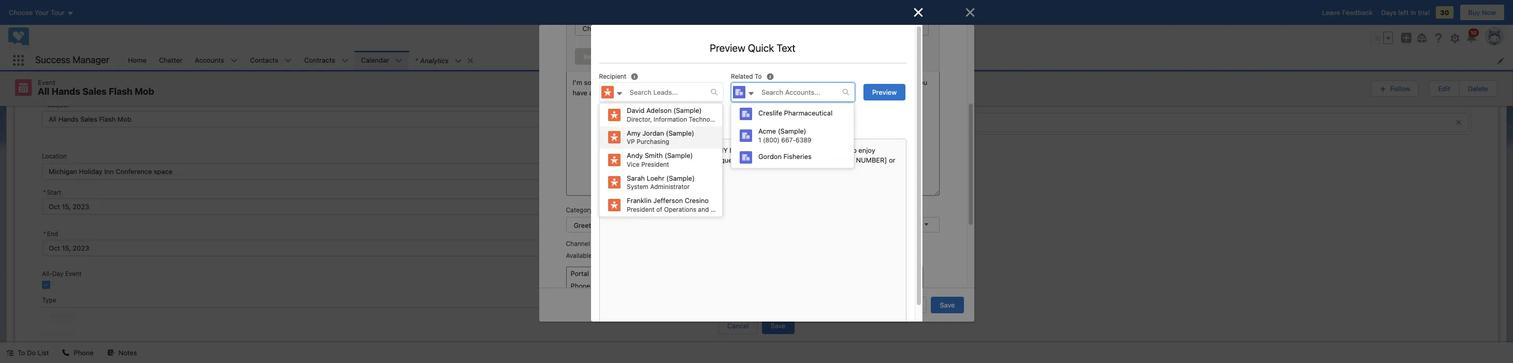 Task type: locate. For each thing, give the bounding box(es) containing it.
lead image down [email] at top
[[608, 176, 621, 189]]

president inside andy smith (sample) vice president
[[641, 160, 669, 168]]

home
[[128, 56, 147, 64]]

0 horizontal spatial to
[[651, 146, 657, 154]]

(sample) down information
[[666, 129, 694, 137]]

[company down so
[[606, 156, 642, 164]]

(sample) up information
[[674, 106, 702, 114]]

new
[[904, 301, 918, 309]]

(sample) for david adelson (sample)
[[674, 106, 702, 114]]

start
[[47, 188, 61, 196]]

1 horizontal spatial to
[[755, 73, 762, 80]]

(sample) inside andy smith (sample) vice president
[[665, 151, 693, 160]]

1 vertical spatial to
[[798, 99, 805, 107]]

creslife pharmaceutical
[[758, 109, 833, 117]]

0 vertical spatial president
[[641, 160, 669, 168]]

2 to from the left
[[851, 146, 857, 154]]

finally,
[[758, 146, 779, 154]]

1 lead image from the top
[[608, 109, 621, 121]]

preview
[[710, 42, 746, 54], [872, 88, 897, 96], [599, 129, 624, 137]]

0 horizontal spatial [company
[[606, 156, 642, 164]]

creslife
[[758, 109, 782, 117]]

to right related in the top left of the page
[[755, 73, 762, 80]]

meeting digest
[[23, 43, 80, 53]]

1 horizontal spatial calendar
[[361, 56, 389, 64]]

1 vertical spatial event
[[65, 270, 82, 277]]

lead image up i'm
[[608, 131, 621, 144]]

success manager
[[35, 55, 109, 65]]

all-day event
[[42, 270, 82, 277]]

calendar list item
[[355, 51, 409, 70]]

[employee]
[[779, 156, 819, 164]]

greetings
[[574, 221, 604, 229]]

list
[[38, 349, 49, 357]]

channel
[[566, 240, 590, 248]]

0 horizontal spatial save
[[771, 322, 786, 330]]

preview inside 'button'
[[872, 88, 897, 96]]

days left in trial
[[1381, 8, 1430, 17]]

to down 'purchasing'
[[651, 146, 657, 154]]

assigned to
[[769, 99, 805, 107]]

0 horizontal spatial event]!
[[644, 156, 670, 164]]

meeting digest link
[[15, 42, 89, 59]]

0 vertical spatial [company
[[692, 146, 728, 154]]

calendar
[[361, 56, 389, 64], [40, 81, 74, 90]]

save left '&'
[[881, 301, 896, 309]]

1 vertical spatial preview
[[872, 88, 897, 96]]

text default image right analytics
[[467, 57, 474, 64]]

account image left 1
[[740, 129, 752, 142]]

insert
[[584, 52, 602, 61]]

meeting
[[23, 43, 54, 53], [50, 311, 75, 319]]

meeting for meeting
[[50, 311, 75, 319]]

* for * subject
[[43, 101, 46, 109]]

home link
[[122, 51, 153, 70]]

mob
[[135, 86, 154, 97]]

* for *
[[765, 99, 768, 107]]

1 vertical spatial president
[[627, 205, 655, 213]]

0 vertical spatial event]!
[[730, 146, 756, 154]]

cancel
[[727, 322, 749, 330]]

0 horizontal spatial preview
[[599, 129, 624, 137]]

30
[[1440, 8, 1449, 17]]

edit button
[[1430, 81, 1459, 96]]

1 vertical spatial account image
[[740, 129, 752, 142]]

0 vertical spatial to
[[755, 73, 762, 80]]

Related To text field
[[755, 83, 843, 102]]

None text field
[[42, 198, 748, 215], [42, 240, 748, 256], [42, 198, 748, 215], [42, 240, 748, 256]]

* left start
[[43, 188, 46, 196]]

accounts
[[195, 56, 224, 64]]

president down smith
[[641, 160, 669, 168]]

1 vertical spatial meeting
[[50, 311, 75, 319]]

1 horizontal spatial inverse image
[[964, 6, 976, 19]]

3 lead image from the top
[[608, 154, 621, 166]]

gordon
[[758, 152, 782, 160]]

0 horizontal spatial inverse image
[[912, 6, 925, 19]]

(sample)
[[674, 106, 702, 114], [778, 127, 806, 135], [666, 129, 694, 137], [665, 151, 693, 160], [666, 174, 695, 182]]

* left analytics
[[415, 56, 418, 65]]

0 vertical spatial event
[[38, 78, 55, 87]]

1 vertical spatial have
[[691, 156, 706, 164]]

in
[[1411, 8, 1416, 17]]

event]!
[[730, 146, 756, 154], [644, 156, 670, 164]]

meeting inside 'popup button'
[[50, 311, 75, 319]]

&
[[898, 301, 902, 309]]

text default image left the notes
[[107, 349, 114, 357]]

to left do
[[18, 349, 25, 357]]

cresino
[[685, 196, 709, 205]]

1 vertical spatial save button
[[762, 318, 795, 334]]

available
[[566, 252, 592, 259]]

type
[[42, 296, 56, 304]]

1 horizontal spatial save
[[881, 301, 896, 309]]

accounts image
[[733, 86, 746, 98]]

event]! up questions
[[730, 146, 756, 154]]

text default image left do
[[6, 349, 13, 357]]

text default image left phone
[[62, 349, 70, 357]]

0 horizontal spatial save button
[[762, 318, 795, 334]]

calendar inside list item
[[361, 56, 389, 64]]

1 horizontal spatial save button
[[931, 297, 964, 313]]

(sample) for amy jordan (sample)
[[666, 129, 694, 137]]

save button for days left in trial
[[931, 297, 964, 313]]

group
[[1371, 32, 1393, 44], [1371, 79, 1498, 98], [42, 186, 748, 215], [42, 227, 748, 256]]

delete
[[1468, 84, 1488, 93]]

meeting up 'success'
[[23, 43, 54, 53]]

vice
[[627, 160, 640, 168]]

delete button
[[1460, 81, 1497, 96]]

1 account image from the top
[[740, 108, 752, 120]]

leave
[[1322, 8, 1341, 17]]

2 horizontal spatial to
[[798, 99, 805, 107]]

calendar inside dropdown button
[[40, 81, 74, 90]]

(sample) for andy smith (sample)
[[665, 151, 693, 160]]

(sample) inside amy jordan (sample) vp purchasing
[[666, 129, 694, 137]]

save button right the new
[[931, 297, 964, 313]]

president
[[641, 160, 669, 168], [627, 205, 655, 213]]

2 horizontal spatial preview
[[872, 88, 897, 96]]

save button for all hands sales flash mob
[[762, 318, 795, 334]]

list item
[[409, 51, 479, 70]]

* down all
[[43, 101, 46, 109]]

manager
[[73, 55, 109, 65]]

gordon fisheries
[[758, 152, 812, 160]]

list
[[122, 51, 1513, 70]]

0 vertical spatial account image
[[740, 108, 752, 120]]

president inside franklin jefferson cresino president of operations and procurement
[[627, 205, 655, 213]]

(sample) up administrator
[[666, 174, 695, 182]]

phone button
[[56, 342, 100, 363]]

to
[[755, 73, 762, 80], [798, 99, 805, 107], [18, 349, 25, 357]]

(sample) for sarah loehr (sample)
[[666, 174, 695, 182]]

questions
[[721, 156, 751, 164]]

franklin
[[627, 196, 652, 205]]

1 to from the left
[[651, 146, 657, 154]]

loehr
[[647, 174, 665, 182]]

david
[[627, 106, 645, 114]]

president down franklin
[[627, 205, 655, 213]]

jefferson
[[653, 196, 683, 205]]

a
[[820, 146, 824, 154]]

0 horizontal spatial to
[[18, 349, 25, 357]]

phone
[[74, 349, 94, 357]]

event right day
[[65, 270, 82, 277]]

text default image right the leads icon in the left of the page
[[616, 90, 623, 97]]

calendar link
[[355, 51, 395, 70]]

2 vertical spatial to
[[18, 349, 25, 357]]

sales
[[82, 86, 107, 97]]

operations
[[664, 205, 696, 213]]

vp
[[627, 138, 635, 146]]

2 vertical spatial preview
[[599, 129, 624, 137]]

feedback
[[1342, 8, 1373, 17]]

location
[[42, 152, 67, 160]]

event]! left if
[[644, 156, 670, 164]]

calendar for calendar details
[[40, 81, 74, 90]]

account image
[[740, 108, 752, 120], [740, 129, 752, 142]]

save right cancel
[[771, 322, 786, 330]]

inverse image
[[912, 6, 925, 19], [964, 6, 976, 19]]

0 vertical spatial calendar
[[361, 56, 389, 64]]

(sample) right smith
[[665, 151, 693, 160]]

text default image
[[467, 57, 474, 64], [711, 88, 718, 96], [748, 90, 755, 97], [107, 349, 114, 357]]

days
[[1381, 8, 1397, 17]]

text default image inside to do list button
[[6, 349, 13, 357]]

save & new
[[881, 301, 918, 309]]

amy
[[627, 129, 641, 137]]

to up creslife pharmaceutical
[[798, 99, 805, 107]]

success
[[35, 55, 70, 65]]

1
[[758, 136, 761, 144]]

1 horizontal spatial to
[[851, 146, 857, 154]]

(sample) inside sarah loehr (sample) system administrator
[[666, 174, 695, 182]]

0 horizontal spatial event
[[38, 78, 55, 87]]

event inside event all hands sales flash mob
[[38, 78, 55, 87]]

calendar up the * subject
[[40, 81, 74, 90]]

* for * start
[[43, 188, 46, 196]]

event down 'success'
[[38, 78, 55, 87]]

0 vertical spatial meeting
[[23, 43, 54, 53]]

all
[[38, 86, 49, 97]]

save
[[881, 301, 896, 309], [940, 301, 955, 309], [771, 322, 786, 330]]

0 vertical spatial save button
[[931, 297, 964, 313]]

jordan
[[643, 129, 664, 137]]

* left end
[[43, 230, 46, 238]]

2 horizontal spatial save
[[940, 301, 955, 309]]

All-Day Event checkbox
[[42, 281, 50, 289]]

2 inverse image from the left
[[964, 6, 976, 19]]

leads image
[[601, 86, 614, 98]]

0 horizontal spatial calendar
[[40, 81, 74, 90]]

save button right cancel
[[762, 318, 795, 334]]

(sample) inside david adelson (sample) director, information technology
[[674, 106, 702, 114]]

purchasing
[[637, 138, 669, 146]]

* up creslife
[[765, 99, 768, 107]]

calendar right contracts list item
[[361, 56, 389, 64]]

fisheries
[[784, 152, 812, 160]]

to do list
[[18, 349, 49, 357]]

lead image left david on the left top
[[608, 109, 621, 121]]

meeting for meeting digest
[[23, 43, 54, 53]]

1 vertical spatial calendar
[[40, 81, 74, 90]]

contacts
[[250, 56, 278, 64]]

(sample) up 667-
[[778, 127, 806, 135]]

creslife pharmaceutical link
[[732, 104, 854, 124]]

contracts
[[304, 56, 335, 64]]

account image down accounts 'icon'
[[740, 108, 752, 120]]

to left enjoy
[[851, 146, 857, 154]]

lead image left vice
[[608, 154, 621, 166]]

meeting up description
[[50, 311, 75, 319]]

account image
[[740, 151, 752, 163]]

list item containing *
[[409, 51, 479, 70]]

[company up any in the top of the page
[[692, 146, 728, 154]]

4 lead image from the top
[[608, 176, 621, 189]]

day
[[52, 270, 63, 277]]

* end
[[43, 230, 58, 238]]

0 vertical spatial preview
[[710, 42, 746, 54]]

save right the new
[[940, 301, 955, 309]]

text default image
[[843, 88, 850, 96], [616, 90, 623, 97], [6, 349, 13, 357], [62, 349, 70, 357]]

1 horizontal spatial preview
[[710, 42, 746, 54]]

Location text field
[[42, 163, 748, 180]]

so
[[617, 146, 625, 154]]

have left any in the top of the page
[[691, 156, 706, 164]]

end
[[47, 230, 58, 238]]

text default image right accounts 'icon'
[[748, 90, 755, 97]]

procurement
[[711, 205, 748, 213]]

contacts list item
[[244, 51, 298, 70]]

quick
[[748, 42, 774, 54]]

2 account image from the top
[[740, 129, 752, 142]]

1 horizontal spatial [company
[[692, 146, 728, 154]]

you
[[678, 156, 689, 164]]

2 lead image from the top
[[608, 131, 621, 144]]

all-
[[42, 270, 52, 277]]

1 horizontal spatial event
[[65, 270, 82, 277]]

1 horizontal spatial have
[[804, 146, 819, 154]]

Recipient text field
[[624, 83, 711, 102]]

have left a
[[804, 146, 819, 154]]

lead image
[[608, 109, 621, 121], [608, 131, 621, 144], [608, 154, 621, 166], [608, 176, 621, 189]]



Task type: describe. For each thing, give the bounding box(es) containing it.
related
[[731, 73, 753, 80]]

lead image
[[608, 199, 621, 211]]

Description text field
[[42, 341, 748, 363]]

text default image left preview 'button'
[[843, 88, 850, 96]]

gordon fisheries link
[[732, 147, 854, 168]]

chance
[[826, 146, 849, 154]]

* for * analytics
[[415, 56, 418, 65]]

edit
[[1438, 84, 1451, 93]]

leave feedback link
[[1322, 8, 1373, 17]]

technology
[[689, 115, 723, 123]]

1 inverse image from the left
[[912, 6, 925, 19]]

to for assigned to
[[798, 99, 805, 107]]

text default image inside the phone "button"
[[62, 349, 70, 357]]

buy now button
[[1460, 4, 1505, 21]]

notes button
[[101, 342, 143, 363]]

save inside button
[[881, 301, 896, 309]]

lead image for amy
[[608, 131, 621, 144]]

1 vertical spatial [company
[[606, 156, 642, 164]]

follow
[[1390, 84, 1410, 93]]

announce
[[659, 146, 690, 154]]

preview for preview quick text
[[710, 42, 746, 54]]

list containing home
[[122, 51, 1513, 70]]

enjoy
[[859, 146, 875, 154]]

save for days left in trial
[[940, 301, 955, 309]]

i'm
[[606, 146, 615, 154]]

meeting button
[[42, 307, 748, 323]]

acme
[[758, 127, 776, 135]]

pharmaceutical
[[784, 109, 833, 117]]

left
[[1399, 8, 1409, 17]]

text default image inside notes button
[[107, 349, 114, 357]]

leave feedback
[[1322, 8, 1373, 17]]

lead image for sarah
[[608, 176, 621, 189]]

0 horizontal spatial have
[[691, 156, 706, 164]]

details
[[76, 81, 101, 90]]

text
[[777, 42, 796, 54]]

account image inside creslife pharmaceutical link
[[740, 108, 752, 120]]

if
[[672, 156, 676, 164]]

greetings button
[[566, 217, 940, 233]]

sarah loehr (sample) system administrator
[[627, 174, 695, 191]]

contracts list item
[[298, 51, 355, 70]]

667-
[[781, 136, 796, 144]]

calendar for calendar
[[361, 56, 389, 64]]

flash
[[109, 86, 132, 97]]

of
[[656, 205, 662, 213]]

accounts list item
[[189, 51, 244, 70]]

information
[[654, 115, 687, 123]]

acme (sample) 1 (800) 667-6389
[[758, 127, 812, 144]]

chatter link
[[153, 51, 189, 70]]

smith
[[645, 151, 663, 160]]

preview for preview 'button'
[[872, 88, 897, 96]]

any
[[708, 156, 719, 164]]

andy
[[627, 151, 643, 160]]

franklin jefferson cresino president of operations and procurement
[[627, 196, 748, 213]]

follow button
[[1371, 80, 1419, 97]]

group containing follow
[[1371, 79, 1498, 98]]

andy smith (sample) vice president
[[627, 151, 693, 168]]

to do list button
[[0, 342, 55, 363]]

lead image for andy
[[608, 154, 621, 166]]

to for related to
[[755, 73, 762, 80]]

at
[[821, 156, 827, 164]]

preview button
[[864, 84, 906, 101]]

amy jordan (sample) vp purchasing
[[627, 129, 694, 146]]

(800)
[[763, 136, 780, 144]]

calendar details button
[[24, 77, 1490, 94]]

david adelson (sample) director, information technology
[[627, 106, 723, 123]]

save & new button
[[872, 297, 927, 313]]

insert button
[[575, 48, 610, 65]]

contacts link
[[244, 51, 285, 70]]

description
[[42, 330, 76, 338]]

adelson
[[646, 106, 672, 114]]

(sample) inside acme (sample) 1 (800) 667-6389
[[778, 127, 806, 135]]

* for * end
[[43, 230, 46, 238]]

will
[[792, 146, 802, 154]]

hands
[[52, 86, 80, 97]]

subject
[[47, 101, 69, 109]]

category
[[566, 206, 593, 214]]

recipient
[[599, 73, 626, 80]]

[email]
[[606, 166, 631, 174]]

administrator
[[650, 183, 690, 191]]

1 vertical spatial event]!
[[644, 156, 670, 164]]

0 vertical spatial have
[[804, 146, 819, 154]]

to inside button
[[18, 349, 25, 357]]

we
[[781, 146, 790, 154]]

1 horizontal spatial event]!
[[730, 146, 756, 154]]

i'm so excited to announce [company event]! finally, we will have a chance to enjoy [company event]! if you have any questions contact [employee] at [phone number] or [email]
[[606, 146, 895, 174]]

lead image for david
[[608, 109, 621, 121]]

[phone
[[829, 156, 854, 164]]

excited
[[627, 146, 649, 154]]

save for all hands sales flash mob
[[771, 322, 786, 330]]

trial
[[1418, 8, 1430, 17]]

sarah
[[627, 174, 645, 182]]

text default image left accounts 'icon'
[[711, 88, 718, 96]]

accounts link
[[189, 51, 230, 70]]

Enter a greeting, note, or an answer to a question... text field
[[566, 72, 940, 196]]

contracts link
[[298, 51, 341, 70]]

chatter
[[159, 56, 182, 64]]



Task type: vqa. For each thing, say whether or not it's contained in the screenshot.
You have an upcoming task
no



